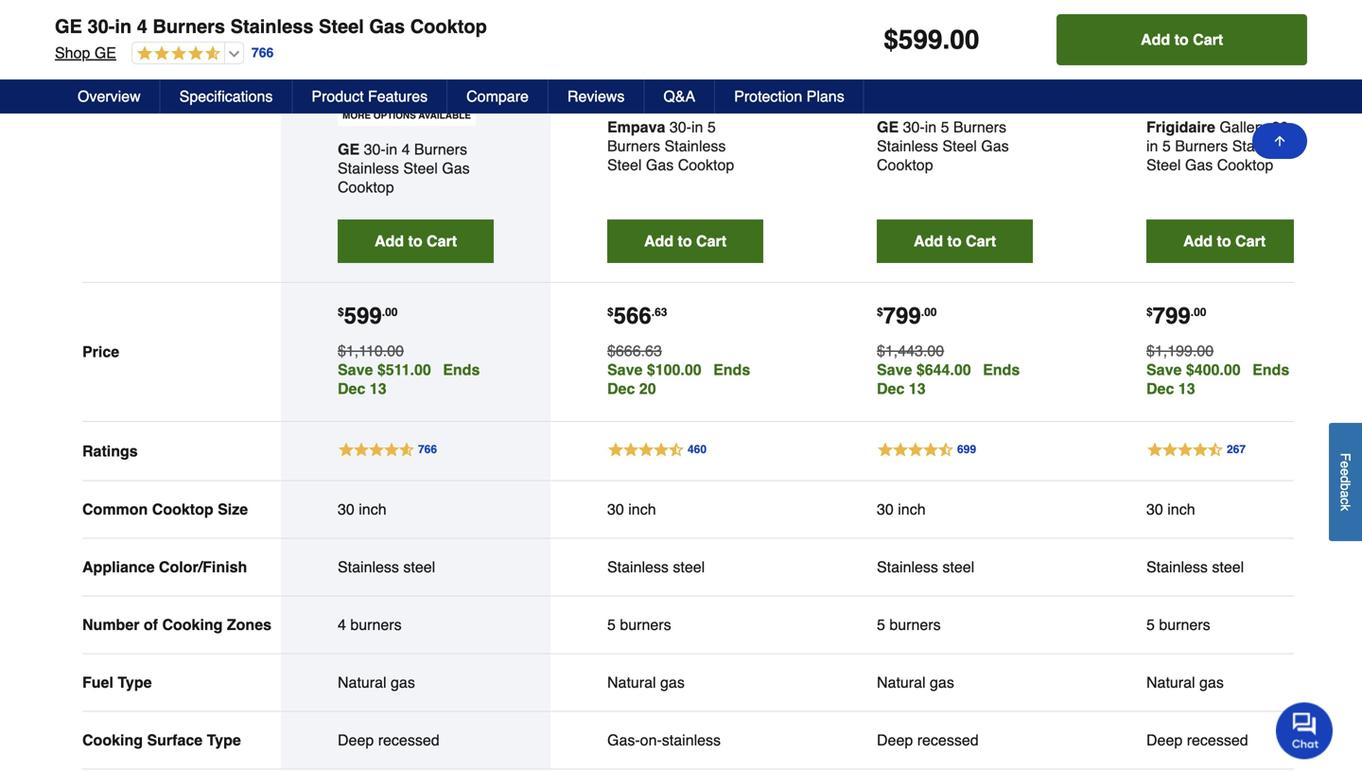 Task type: locate. For each thing, give the bounding box(es) containing it.
2 horizontal spatial 13
[[1179, 380, 1196, 398]]

4.6 stars image
[[132, 45, 220, 63]]

recessed for third deep recessed cell from left
[[1187, 732, 1249, 749]]

1 horizontal spatial deep recessed
[[877, 732, 979, 749]]

save down $1,199.00
[[1147, 361, 1182, 379]]

1 gas from the left
[[391, 674, 415, 691]]

2 30 inch cell from the left
[[607, 500, 764, 519]]

4 inside 30-in 4 burners stainless steel gas cooktop
[[402, 141, 410, 158]]

appliance
[[82, 559, 155, 576]]

deep recessed cell
[[338, 731, 494, 750], [877, 731, 1033, 750], [1147, 731, 1303, 750]]

2 horizontal spatial 5 burners cell
[[1147, 616, 1303, 635]]

inch
[[359, 501, 387, 518], [629, 501, 656, 518], [898, 501, 926, 518], [1168, 501, 1196, 518]]

dec down save $400.00
[[1147, 380, 1175, 398]]

e up d
[[1338, 461, 1354, 468]]

$1,443.00
[[877, 342, 945, 360]]

1 horizontal spatial type
[[207, 732, 241, 749]]

0 vertical spatial $ 599 . 00
[[884, 25, 980, 55]]

cooking
[[162, 616, 223, 634], [82, 732, 143, 749]]

0 horizontal spatial 5 burners cell
[[607, 616, 764, 635]]

2 deep from the left
[[877, 732, 913, 749]]

add to cart button
[[1057, 14, 1308, 65], [338, 220, 494, 263], [607, 220, 764, 263], [877, 220, 1033, 263], [1147, 220, 1303, 263]]

e
[[1338, 461, 1354, 468], [1338, 468, 1354, 476]]

cooktop inside 30-in 4 burners stainless steel gas cooktop
[[338, 179, 394, 196]]

cooktop inside 'gallery 30- in 5 burners stainless steel gas cooktop'
[[1218, 156, 1274, 174]]

0 horizontal spatial deep recessed
[[338, 732, 440, 749]]

1 horizontal spatial 30-in 5 burners stainless steel gas cooktop
[[877, 119, 1009, 174]]

2 stainless steel cell from the left
[[607, 558, 764, 577]]

deep
[[338, 732, 374, 749], [877, 732, 913, 749], [1147, 732, 1183, 749]]

save $100.00
[[607, 361, 702, 379]]

13 down save $644.00
[[909, 380, 926, 398]]

q&a
[[664, 88, 696, 105]]

0 horizontal spatial 799
[[883, 303, 921, 329]]

1 dec from the left
[[338, 380, 366, 398]]

13
[[370, 380, 387, 398], [909, 380, 926, 398], [1179, 380, 1196, 398]]

799 up $1,443.00
[[883, 303, 921, 329]]

2 save from the left
[[607, 361, 643, 379]]

1 natural from the left
[[338, 674, 387, 691]]

chat invite button image
[[1276, 702, 1334, 759]]

ends dec 13 down $1,443.00
[[877, 361, 1020, 398]]

3 ends from the left
[[983, 361, 1020, 379]]

0 horizontal spatial 5 burners
[[607, 616, 671, 634]]

30 inch
[[338, 501, 387, 518], [607, 501, 656, 518], [877, 501, 926, 518], [1147, 501, 1196, 518]]

3 stainless steel from the left
[[877, 559, 975, 576]]

d
[[1338, 476, 1354, 483]]

more options available
[[343, 110, 471, 121]]

gallery
[[1220, 119, 1268, 136]]

1 5 burners cell from the left
[[607, 616, 764, 635]]

cooking right of
[[162, 616, 223, 634]]

recessed
[[378, 732, 440, 749], [918, 732, 979, 749], [1187, 732, 1249, 749]]

2 horizontal spatial recessed
[[1187, 732, 1249, 749]]

plans
[[807, 88, 845, 105]]

type right fuel
[[118, 674, 152, 691]]

0 horizontal spatial deep
[[338, 732, 374, 749]]

4 right zones on the bottom left of page
[[338, 616, 346, 634]]

4 up 4.6 stars image
[[137, 16, 147, 37]]

2 30 inch from the left
[[607, 501, 656, 518]]

recessed for 2nd deep recessed cell from left
[[918, 732, 979, 749]]

799 for $1,443.00
[[883, 303, 921, 329]]

ends for save $400.00
[[1253, 361, 1290, 379]]

1 vertical spatial $ 599 . 00
[[338, 303, 398, 329]]

protection plans button
[[716, 79, 865, 114]]

dec inside ends dec 20
[[607, 380, 635, 398]]

save down the $666.63
[[607, 361, 643, 379]]

4 save from the left
[[1147, 361, 1182, 379]]

2 $ 799 . 00 from the left
[[1147, 303, 1207, 329]]

00 inside $ 599 . 00
[[385, 306, 398, 319]]

5 inside 'gallery 30- in 5 burners stainless steel gas cooktop'
[[1163, 137, 1171, 155]]

3 30 inch cell from the left
[[877, 500, 1033, 519]]

4 ends from the left
[[1253, 361, 1290, 379]]

$1,199.00
[[1147, 342, 1214, 360]]

arrow up image
[[1273, 133, 1288, 149]]

0 horizontal spatial $ 599 . 00
[[338, 303, 398, 329]]

2 steel from the left
[[673, 559, 705, 576]]

1 5 burners from the left
[[607, 616, 671, 634]]

save down $1,443.00
[[877, 361, 913, 379]]

in
[[115, 16, 132, 37], [692, 119, 703, 136], [925, 119, 937, 136], [1147, 137, 1159, 155], [386, 141, 398, 158]]

$ inside $ 599 . 00
[[338, 306, 344, 319]]

. for save $400.00
[[1191, 306, 1194, 319]]

4 inch from the left
[[1168, 501, 1196, 518]]

3 stainless steel cell from the left
[[877, 558, 1033, 577]]

gas inside 'gallery 30- in 5 burners stainless steel gas cooktop'
[[1186, 156, 1213, 174]]

2 horizontal spatial 4
[[402, 141, 410, 158]]

gas
[[369, 16, 405, 37], [982, 137, 1009, 155], [646, 156, 674, 174], [1186, 156, 1213, 174], [442, 160, 470, 177]]

2 horizontal spatial ends dec 13
[[1147, 361, 1290, 398]]

2 ends from the left
[[714, 361, 751, 379]]

3 natural gas cell from the left
[[877, 673, 1033, 692]]

4
[[137, 16, 147, 37], [402, 141, 410, 158], [338, 616, 346, 634]]

1 inch from the left
[[359, 501, 387, 518]]

add
[[1141, 31, 1171, 48], [375, 233, 404, 250], [644, 233, 674, 250], [914, 233, 943, 250], [1184, 233, 1213, 250]]

1 horizontal spatial cooking
[[162, 616, 223, 634]]

1 $ 799 . 00 from the left
[[877, 303, 937, 329]]

30
[[338, 501, 355, 518], [607, 501, 624, 518], [877, 501, 894, 518], [1147, 501, 1164, 518]]

frigidaire
[[1147, 119, 1216, 136]]

2 horizontal spatial deep
[[1147, 732, 1183, 749]]

3 deep from the left
[[1147, 732, 1183, 749]]

13 down save $511.00
[[370, 380, 387, 398]]

3 deep recessed cell from the left
[[1147, 731, 1303, 750]]

common cooktop size
[[82, 501, 248, 518]]

1 ends from the left
[[443, 361, 480, 379]]

ends for save $511.00
[[443, 361, 480, 379]]

4 natural gas from the left
[[1147, 674, 1224, 691]]

0 horizontal spatial 599
[[344, 303, 382, 329]]

dec down save $644.00
[[877, 380, 905, 398]]

cooking down fuel type
[[82, 732, 143, 749]]

1 horizontal spatial 5 burners cell
[[877, 616, 1033, 635]]

2 13 from the left
[[909, 380, 926, 398]]

$1,110.00
[[338, 342, 404, 360]]

add to cart
[[1141, 31, 1224, 48], [375, 233, 457, 250], [644, 233, 727, 250], [914, 233, 996, 250], [1184, 233, 1266, 250]]

0 horizontal spatial deep recessed cell
[[338, 731, 494, 750]]

1 horizontal spatial 5 burners
[[877, 616, 941, 634]]

1 vertical spatial 4
[[402, 141, 410, 158]]

4 stainless steel from the left
[[1147, 559, 1244, 576]]

f
[[1338, 453, 1354, 461]]

1 30-in 5 burners stainless steel gas cooktop from the left
[[607, 119, 735, 174]]

gas
[[391, 674, 415, 691], [660, 674, 685, 691], [930, 674, 955, 691], [1200, 674, 1224, 691]]

2 horizontal spatial 5 burners
[[1147, 616, 1211, 634]]

3 save from the left
[[877, 361, 913, 379]]

. inside $ 599 . 00
[[382, 306, 385, 319]]

recessed for 1st deep recessed cell
[[378, 732, 440, 749]]

e up b
[[1338, 468, 1354, 476]]

2 ends dec 13 from the left
[[877, 361, 1020, 398]]

ends dec 13 down $1,110.00
[[338, 361, 480, 398]]

1 799 from the left
[[883, 303, 921, 329]]

$ 566 . 63
[[607, 303, 667, 329]]

799
[[883, 303, 921, 329], [1153, 303, 1191, 329]]

30-in 5 burners stainless steel gas cooktop for empava
[[607, 119, 735, 174]]

$666.63
[[607, 342, 662, 360]]

deep for 1st deep recessed cell
[[338, 732, 374, 749]]

of
[[144, 616, 158, 634]]

1 horizontal spatial deep recessed cell
[[877, 731, 1033, 750]]

30-in 5 burners stainless steel gas cooktop
[[607, 119, 735, 174], [877, 119, 1009, 174]]

steel
[[403, 559, 435, 576], [673, 559, 705, 576], [943, 559, 975, 576], [1212, 559, 1244, 576]]

dec for save $400.00
[[1147, 380, 1175, 398]]

cooktop
[[410, 16, 487, 37], [678, 156, 735, 174], [877, 156, 934, 174], [1218, 156, 1274, 174], [338, 179, 394, 196], [152, 501, 214, 518]]

$ 799 . 00
[[877, 303, 937, 329], [1147, 303, 1207, 329]]

3 13 from the left
[[1179, 380, 1196, 398]]

type right surface
[[207, 732, 241, 749]]

1 horizontal spatial $ 799 . 00
[[1147, 303, 1207, 329]]

2 30-in 5 burners stainless steel gas cooktop from the left
[[877, 119, 1009, 174]]

$
[[884, 25, 899, 55], [338, 306, 344, 319], [607, 306, 614, 319], [877, 306, 883, 319], [1147, 306, 1153, 319]]

burners inside 'gallery 30- in 5 burners stainless steel gas cooktop'
[[1175, 137, 1228, 155]]

empava
[[607, 119, 666, 136]]

stainless
[[231, 16, 314, 37], [665, 137, 726, 155], [877, 137, 939, 155], [1233, 137, 1294, 155], [338, 160, 399, 177], [338, 559, 399, 576], [607, 559, 669, 576], [877, 559, 939, 576], [1147, 559, 1208, 576]]

1 horizontal spatial 599
[[899, 25, 943, 55]]

0 horizontal spatial cooking
[[82, 732, 143, 749]]

3 steel from the left
[[943, 559, 975, 576]]

fuel
[[82, 674, 113, 691]]

1 save from the left
[[338, 361, 373, 379]]

2 vertical spatial 4
[[338, 616, 346, 634]]

dec down save $511.00
[[338, 380, 366, 398]]

4 burners from the left
[[1159, 616, 1211, 634]]

1 e from the top
[[1338, 461, 1354, 468]]

13 down save $400.00
[[1179, 380, 1196, 398]]

. inside $ 566 . 63
[[652, 306, 655, 319]]

$ 799 . 00 up $1,199.00
[[1147, 303, 1207, 329]]

save $644.00
[[877, 361, 971, 379]]

. for save $511.00
[[382, 306, 385, 319]]

steel
[[319, 16, 364, 37], [943, 137, 977, 155], [607, 156, 642, 174], [1147, 156, 1181, 174], [403, 160, 438, 177]]

1 horizontal spatial 799
[[1153, 303, 1191, 329]]

0 horizontal spatial 4
[[137, 16, 147, 37]]

to
[[1175, 31, 1189, 48], [408, 233, 423, 250], [678, 233, 692, 250], [948, 233, 962, 250], [1217, 233, 1232, 250]]

00
[[950, 25, 980, 55], [385, 306, 398, 319], [925, 306, 937, 319], [1194, 306, 1207, 319]]

1 13 from the left
[[370, 380, 387, 398]]

3 dec from the left
[[877, 380, 905, 398]]

burners
[[350, 616, 402, 634], [620, 616, 671, 634], [890, 616, 941, 634], [1159, 616, 1211, 634]]

save down $1,110.00
[[338, 361, 373, 379]]

size
[[218, 501, 248, 518]]

20
[[639, 380, 656, 398]]

b
[[1338, 483, 1354, 490]]

4 dec from the left
[[1147, 380, 1175, 398]]

5 burners cell
[[607, 616, 764, 635], [877, 616, 1033, 635], [1147, 616, 1303, 635]]

1 horizontal spatial recessed
[[918, 732, 979, 749]]

3 burners from the left
[[890, 616, 941, 634]]

shop
[[55, 44, 90, 62]]

ends inside ends dec 20
[[714, 361, 751, 379]]

1 horizontal spatial 13
[[909, 380, 926, 398]]

steel inside 30-in 4 burners stainless steel gas cooktop
[[403, 160, 438, 177]]

ends right $400.00
[[1253, 361, 1290, 379]]

3 recessed from the left
[[1187, 732, 1249, 749]]

price
[[82, 343, 119, 361]]

ends dec 13
[[338, 361, 480, 398], [877, 361, 1020, 398], [1147, 361, 1290, 398]]

stainless steel cell
[[338, 558, 494, 577], [607, 558, 764, 577], [877, 558, 1033, 577], [1147, 558, 1303, 577]]

4 steel from the left
[[1212, 559, 1244, 576]]

30 inch cell
[[338, 500, 494, 519], [607, 500, 764, 519], [877, 500, 1033, 519], [1147, 500, 1303, 519]]

2 dec from the left
[[607, 380, 635, 398]]

$ 799 . 00 up $1,443.00
[[877, 303, 937, 329]]

4 down more options available cell
[[402, 141, 410, 158]]

burners
[[153, 16, 225, 37], [954, 119, 1007, 136], [607, 137, 660, 155], [1175, 137, 1228, 155], [414, 141, 467, 158]]

3 inch from the left
[[898, 501, 926, 518]]

3 natural from the left
[[877, 674, 926, 691]]

0 vertical spatial cooking
[[162, 616, 223, 634]]

gas-on-stainless cell
[[607, 731, 764, 750]]

product features
[[312, 88, 428, 105]]

0 horizontal spatial ends dec 13
[[338, 361, 480, 398]]

1 burners from the left
[[350, 616, 402, 634]]

5
[[708, 119, 716, 136], [941, 119, 950, 136], [1163, 137, 1171, 155], [607, 616, 616, 634], [877, 616, 886, 634], [1147, 616, 1155, 634]]

$100.00
[[647, 361, 702, 379]]

1 vertical spatial cooking
[[82, 732, 143, 749]]

ends dec 13 down $1,199.00
[[1147, 361, 1290, 398]]

3 ends dec 13 from the left
[[1147, 361, 1290, 398]]

save
[[338, 361, 373, 379], [607, 361, 643, 379], [877, 361, 913, 379], [1147, 361, 1182, 379]]

5 burners
[[607, 616, 671, 634], [877, 616, 941, 634], [1147, 616, 1211, 634]]

specifications
[[179, 88, 273, 105]]

in inside 'gallery 30- in 5 burners stainless steel gas cooktop'
[[1147, 137, 1159, 155]]

1 horizontal spatial ends dec 13
[[877, 361, 1020, 398]]

ends right $644.00
[[983, 361, 1020, 379]]

00 for save $511.00
[[385, 306, 398, 319]]

599
[[899, 25, 943, 55], [344, 303, 382, 329]]

1 vertical spatial type
[[207, 732, 241, 749]]

2 horizontal spatial deep recessed
[[1147, 732, 1249, 749]]

protection
[[734, 88, 803, 105]]

0 horizontal spatial $ 799 . 00
[[877, 303, 937, 329]]

$ inside $ 566 . 63
[[607, 306, 614, 319]]

2 5 burners from the left
[[877, 616, 941, 634]]

. for save $644.00
[[921, 306, 925, 319]]

799 up $1,199.00
[[1153, 303, 1191, 329]]

0 horizontal spatial 13
[[370, 380, 387, 398]]

2 799 from the left
[[1153, 303, 1191, 329]]

ends right $511.00
[[443, 361, 480, 379]]

natural
[[338, 674, 387, 691], [607, 674, 656, 691], [877, 674, 926, 691], [1147, 674, 1196, 691]]

protection plans
[[734, 88, 845, 105]]

number
[[82, 616, 140, 634]]

4 30 from the left
[[1147, 501, 1164, 518]]

4 natural gas cell from the left
[[1147, 673, 1303, 692]]

ends right $100.00
[[714, 361, 751, 379]]

1 recessed from the left
[[378, 732, 440, 749]]

natural gas cell
[[338, 673, 494, 692], [607, 673, 764, 692], [877, 673, 1033, 692], [1147, 673, 1303, 692]]

1 horizontal spatial deep
[[877, 732, 913, 749]]

stainless steel
[[338, 559, 435, 576], [607, 559, 705, 576], [877, 559, 975, 576], [1147, 559, 1244, 576]]

type
[[118, 674, 152, 691], [207, 732, 241, 749]]

deep recessed
[[338, 732, 440, 749], [877, 732, 979, 749], [1147, 732, 1249, 749]]

13 for $400.00
[[1179, 380, 1196, 398]]

1 deep from the left
[[338, 732, 374, 749]]

$644.00
[[917, 361, 971, 379]]

1 ends dec 13 from the left
[[338, 361, 480, 398]]

30-
[[87, 16, 115, 37], [670, 119, 692, 136], [903, 119, 925, 136], [1272, 119, 1294, 136], [364, 141, 386, 158]]

dec left 20
[[607, 380, 635, 398]]

2 horizontal spatial deep recessed cell
[[1147, 731, 1303, 750]]

0 horizontal spatial recessed
[[378, 732, 440, 749]]

2 recessed from the left
[[918, 732, 979, 749]]

0 horizontal spatial 30-in 5 burners stainless steel gas cooktop
[[607, 119, 735, 174]]

0 vertical spatial 599
[[899, 25, 943, 55]]

1 horizontal spatial 4
[[338, 616, 346, 634]]

1 deep recessed cell from the left
[[338, 731, 494, 750]]

ends dec 13 for $1,443.00
[[877, 361, 1020, 398]]

0 vertical spatial type
[[118, 674, 152, 691]]

gas-on-stainless
[[607, 732, 721, 749]]

$ 599 . 00
[[884, 25, 980, 55], [338, 303, 398, 329]]



Task type: describe. For each thing, give the bounding box(es) containing it.
2 natural gas cell from the left
[[607, 673, 764, 692]]

f e e d b a c k
[[1338, 453, 1354, 511]]

3 30 inch from the left
[[877, 501, 926, 518]]

2 natural gas from the left
[[607, 674, 685, 691]]

2 deep recessed cell from the left
[[877, 731, 1033, 750]]

a
[[1338, 490, 1354, 498]]

dec for save $644.00
[[877, 380, 905, 398]]

2 burners from the left
[[620, 616, 671, 634]]

stainless inside 30-in 4 burners stainless steel gas cooktop
[[338, 160, 399, 177]]

63
[[655, 306, 667, 319]]

in inside 30-in 4 burners stainless steel gas cooktop
[[386, 141, 398, 158]]

30-in 4 burners stainless steel gas cooktop
[[338, 141, 470, 196]]

save for save $511.00
[[338, 361, 373, 379]]

burners inside 'cell'
[[350, 616, 402, 634]]

1 30 inch cell from the left
[[338, 500, 494, 519]]

more
[[343, 110, 371, 121]]

product features button
[[293, 79, 448, 114]]

ends dec 13 for $1,199.00
[[1147, 361, 1290, 398]]

0 horizontal spatial type
[[118, 674, 152, 691]]

799 for $1,199.00
[[1153, 303, 1191, 329]]

1 stainless steel from the left
[[338, 559, 435, 576]]

overview
[[78, 88, 141, 105]]

compare button
[[448, 79, 549, 114]]

ends dec 13 for $1,110.00
[[338, 361, 480, 398]]

0 vertical spatial 4
[[137, 16, 147, 37]]

3 gas from the left
[[930, 674, 955, 691]]

2 e from the top
[[1338, 468, 1354, 476]]

ends for save $100.00
[[714, 361, 751, 379]]

surface
[[147, 732, 203, 749]]

2 stainless steel from the left
[[607, 559, 705, 576]]

color/finish
[[159, 559, 247, 576]]

dec for save $100.00
[[607, 380, 635, 398]]

1 30 inch from the left
[[338, 501, 387, 518]]

on-
[[640, 732, 662, 749]]

save for save $400.00
[[1147, 361, 1182, 379]]

3 deep recessed from the left
[[1147, 732, 1249, 749]]

options
[[374, 110, 416, 121]]

1 horizontal spatial $ 599 . 00
[[884, 25, 980, 55]]

ends for save $644.00
[[983, 361, 1020, 379]]

13 for $644.00
[[909, 380, 926, 398]]

more options available cell
[[338, 106, 476, 126]]

deep for 2nd deep recessed cell from left
[[877, 732, 913, 749]]

4 burners
[[338, 616, 402, 634]]

2 5 burners cell from the left
[[877, 616, 1033, 635]]

1 natural gas cell from the left
[[338, 673, 494, 692]]

13 for $511.00
[[370, 380, 387, 398]]

steel inside 'gallery 30- in 5 burners stainless steel gas cooktop'
[[1147, 156, 1181, 174]]

$511.00
[[377, 361, 431, 379]]

2 gas from the left
[[660, 674, 685, 691]]

q&a button
[[645, 79, 716, 114]]

3 5 burners cell from the left
[[1147, 616, 1303, 635]]

reviews button
[[549, 79, 645, 114]]

gas inside 30-in 4 burners stainless steel gas cooktop
[[442, 160, 470, 177]]

ratings
[[82, 442, 138, 460]]

k
[[1338, 504, 1354, 511]]

gallery 30- in 5 burners stainless steel gas cooktop
[[1147, 119, 1294, 174]]

name
[[82, 67, 124, 84]]

4 burners cell
[[338, 616, 494, 635]]

566
[[614, 303, 652, 329]]

4 inside 'cell'
[[338, 616, 346, 634]]

zones
[[227, 616, 272, 634]]

$ 799 . 00 for $1,443.00
[[877, 303, 937, 329]]

ends dec 20
[[607, 361, 751, 398]]

stainless
[[662, 732, 721, 749]]

4 natural from the left
[[1147, 674, 1196, 691]]

dec for save $511.00
[[338, 380, 366, 398]]

cooking surface type
[[82, 732, 241, 749]]

4 gas from the left
[[1200, 674, 1224, 691]]

3 natural gas from the left
[[877, 674, 955, 691]]

1 steel from the left
[[403, 559, 435, 576]]

overview button
[[59, 79, 161, 114]]

$ for save $400.00
[[1147, 306, 1153, 319]]

c
[[1338, 498, 1354, 504]]

appliance color/finish
[[82, 559, 247, 576]]

save for save $644.00
[[877, 361, 913, 379]]

2 inch from the left
[[629, 501, 656, 518]]

766
[[252, 45, 274, 60]]

$ for save $644.00
[[877, 306, 883, 319]]

ge 30-in 4 burners stainless steel gas cooktop
[[55, 16, 487, 37]]

2 30 from the left
[[607, 501, 624, 518]]

$ 799 . 00 for $1,199.00
[[1147, 303, 1207, 329]]

fuel type
[[82, 674, 152, 691]]

$ for save $511.00
[[338, 306, 344, 319]]

save for save $100.00
[[607, 361, 643, 379]]

30- inside 30-in 4 burners stainless steel gas cooktop
[[364, 141, 386, 158]]

3 30 from the left
[[877, 501, 894, 518]]

1 deep recessed from the left
[[338, 732, 440, 749]]

$400.00
[[1186, 361, 1241, 379]]

3 5 burners from the left
[[1147, 616, 1211, 634]]

features
[[368, 88, 428, 105]]

30- inside 'gallery 30- in 5 burners stainless steel gas cooktop'
[[1272, 119, 1294, 136]]

4 stainless steel cell from the left
[[1147, 558, 1303, 577]]

00 for save $400.00
[[1194, 306, 1207, 319]]

2 natural from the left
[[607, 674, 656, 691]]

burners inside 30-in 4 burners stainless steel gas cooktop
[[414, 141, 467, 158]]

deep for third deep recessed cell from left
[[1147, 732, 1183, 749]]

product
[[312, 88, 364, 105]]

4 30 inch from the left
[[1147, 501, 1196, 518]]

00 for save $644.00
[[925, 306, 937, 319]]

shop ge
[[55, 44, 116, 62]]

save $511.00
[[338, 361, 431, 379]]

common
[[82, 501, 148, 518]]

4 30 inch cell from the left
[[1147, 500, 1303, 519]]

compare
[[467, 88, 529, 105]]

gas-
[[607, 732, 640, 749]]

specifications button
[[161, 79, 293, 114]]

. for save $100.00
[[652, 306, 655, 319]]

stainless inside 'gallery 30- in 5 burners stainless steel gas cooktop'
[[1233, 137, 1294, 155]]

$ for save $100.00
[[607, 306, 614, 319]]

1 30 from the left
[[338, 501, 355, 518]]

save $400.00
[[1147, 361, 1241, 379]]

30-in 5 burners stainless steel gas cooktop for ge
[[877, 119, 1009, 174]]

f e e d b a c k button
[[1329, 423, 1363, 541]]

1 stainless steel cell from the left
[[338, 558, 494, 577]]

1 vertical spatial 599
[[344, 303, 382, 329]]

reviews
[[568, 88, 625, 105]]

available
[[419, 110, 471, 121]]

2 deep recessed from the left
[[877, 732, 979, 749]]

1 natural gas from the left
[[338, 674, 415, 691]]

number of cooking zones
[[82, 616, 272, 634]]



Task type: vqa. For each thing, say whether or not it's contained in the screenshot.


